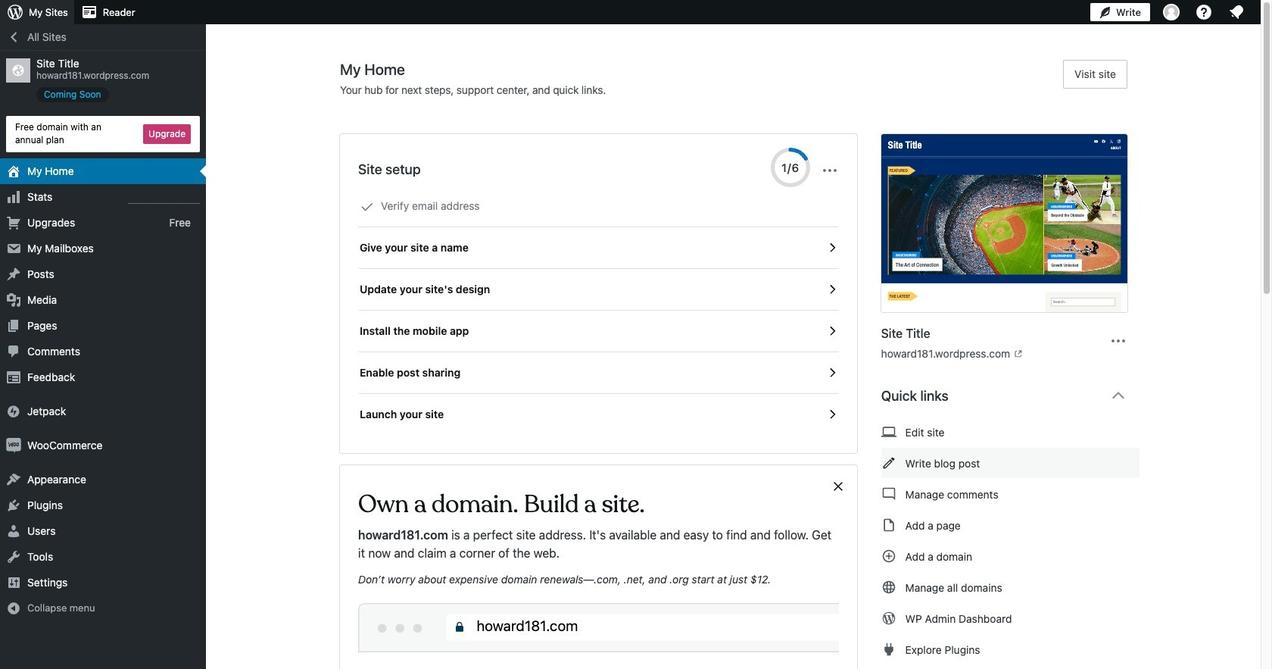 Task type: locate. For each thing, give the bounding box(es) containing it.
0 vertical spatial task enabled image
[[826, 241, 839, 255]]

main content
[[340, 60, 1140, 669]]

dismiss settings image
[[821, 161, 839, 180]]

task enabled image
[[826, 241, 839, 255], [826, 283, 839, 296], [826, 366, 839, 380]]

1 vertical spatial img image
[[6, 438, 21, 453]]

1 img image from the top
[[6, 404, 21, 419]]

1 task enabled image from the top
[[826, 241, 839, 255]]

1 task enabled image from the top
[[826, 324, 839, 338]]

2 task enabled image from the top
[[826, 283, 839, 296]]

help image
[[1196, 3, 1214, 21]]

highest hourly views 0 image
[[128, 194, 200, 203]]

1 vertical spatial task enabled image
[[826, 408, 839, 421]]

1 vertical spatial task enabled image
[[826, 283, 839, 296]]

img image
[[6, 404, 21, 419], [6, 438, 21, 453]]

task enabled image
[[826, 324, 839, 338], [826, 408, 839, 421]]

edit image
[[882, 454, 897, 472]]

0 vertical spatial img image
[[6, 404, 21, 419]]

2 task enabled image from the top
[[826, 408, 839, 421]]

progress bar
[[771, 148, 810, 187]]

2 vertical spatial task enabled image
[[826, 366, 839, 380]]

0 vertical spatial task enabled image
[[826, 324, 839, 338]]



Task type: describe. For each thing, give the bounding box(es) containing it.
3 task enabled image from the top
[[826, 366, 839, 380]]

launchpad checklist element
[[358, 186, 839, 435]]

insert_drive_file image
[[882, 516, 897, 534]]

2 img image from the top
[[6, 438, 21, 453]]

dismiss domain name promotion image
[[832, 477, 845, 496]]

mode_comment image
[[882, 485, 897, 503]]

manage your notifications image
[[1228, 3, 1246, 21]]

more options for site site title image
[[1110, 331, 1128, 350]]

laptop image
[[882, 423, 897, 441]]

my profile image
[[1164, 4, 1180, 20]]



Task type: vqa. For each thing, say whether or not it's contained in the screenshot.
Block image
no



